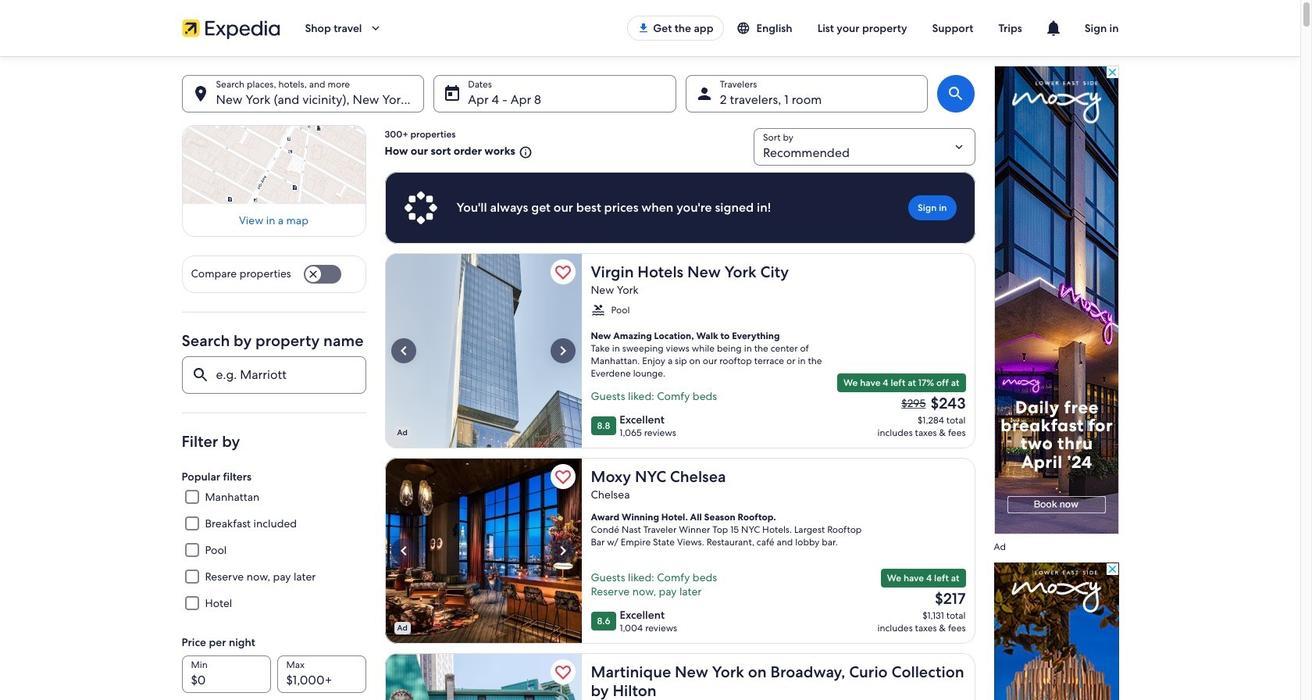 Task type: vqa. For each thing, say whether or not it's contained in the screenshot.
small image
yes



Task type: locate. For each thing, give the bounding box(es) containing it.
0 vertical spatial room image
[[582, 253, 779, 449]]

0 horizontal spatial small image
[[516, 145, 533, 159]]

show next image for moxy nyc chelsea image
[[554, 542, 572, 560]]

1 vertical spatial small image
[[516, 145, 533, 159]]

1 exterior image from the top
[[385, 253, 582, 449]]

0 vertical spatial small image
[[737, 21, 757, 35]]

2 vertical spatial small image
[[591, 303, 605, 317]]

static map image image
[[182, 125, 366, 204]]

2 room image from the top
[[582, 653, 779, 700]]

$1,000 and above, Maximum, Price per night text field
[[277, 656, 366, 693]]

0 vertical spatial exterior image
[[385, 253, 582, 449]]

small image
[[737, 21, 757, 35], [516, 145, 533, 159], [591, 303, 605, 317]]

room image
[[582, 253, 779, 449], [582, 653, 779, 700]]

communication center icon image
[[1045, 19, 1063, 38]]

trailing image
[[368, 21, 383, 35]]

1 vertical spatial exterior image
[[385, 653, 582, 700]]

1 vertical spatial room image
[[582, 653, 779, 700]]

exterior image
[[385, 253, 582, 449], [385, 653, 582, 700]]

2 exterior image from the top
[[385, 653, 582, 700]]

1 room image from the top
[[582, 253, 779, 449]]



Task type: describe. For each thing, give the bounding box(es) containing it.
room image for 2nd exterior image from the top
[[582, 653, 779, 700]]

1 horizontal spatial small image
[[591, 303, 605, 317]]

bar (on property) image
[[385, 458, 582, 644]]

download the app button image
[[638, 22, 650, 34]]

garden image
[[582, 458, 779, 644]]

search image
[[947, 84, 966, 103]]

room image for second exterior image from the bottom of the page
[[582, 253, 779, 449]]

show previous image for moxy nyc chelsea image
[[394, 542, 413, 560]]

show previous image for virgin hotels new york city image
[[394, 341, 413, 360]]

2 horizontal spatial small image
[[737, 21, 757, 35]]

expedia logo image
[[182, 17, 280, 39]]

$0, Minimum, Price per night text field
[[182, 656, 271, 693]]

show next image for virgin hotels new york city image
[[554, 341, 572, 360]]



